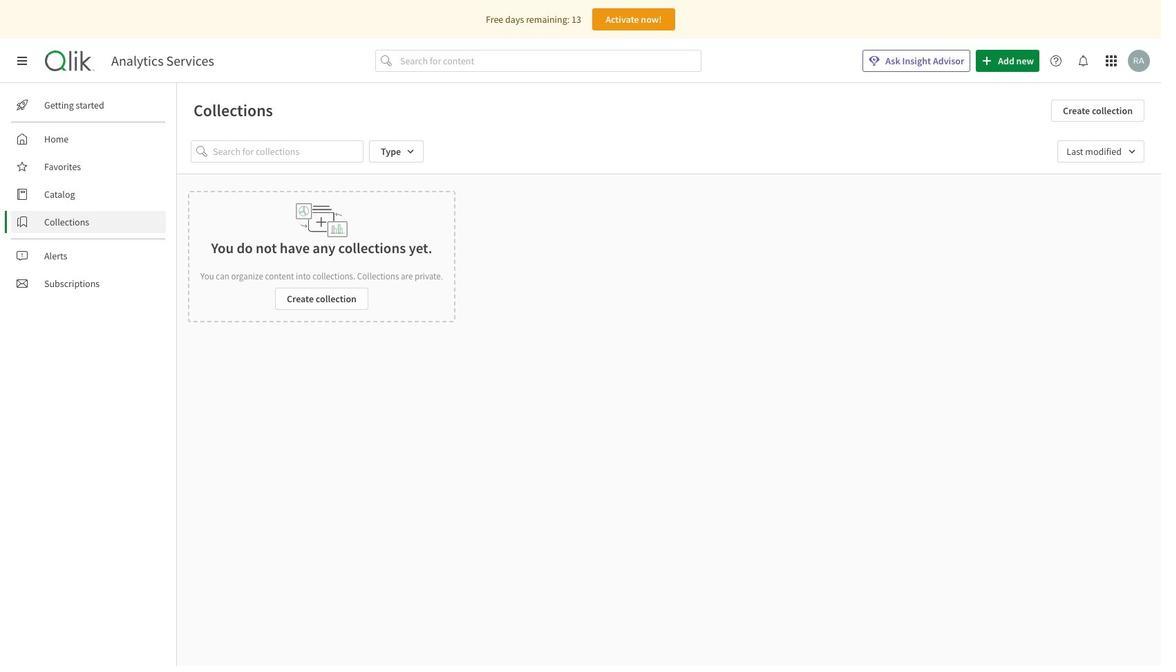 Task type: describe. For each thing, give the bounding box(es) containing it.
none field inside filters region
[[1058, 140, 1145, 163]]

ruby anderson image
[[1129, 50, 1151, 72]]

close sidebar menu image
[[17, 55, 28, 66]]

analytics services element
[[111, 53, 214, 69]]

Search for collections text field
[[213, 140, 364, 163]]



Task type: vqa. For each thing, say whether or not it's contained in the screenshot.
the app,
no



Task type: locate. For each thing, give the bounding box(es) containing it.
None field
[[1058, 140, 1145, 163]]

navigation pane element
[[0, 89, 176, 300]]

filters region
[[177, 129, 1162, 174]]

Search for content text field
[[398, 50, 702, 72]]

create collection element
[[188, 191, 456, 322]]



